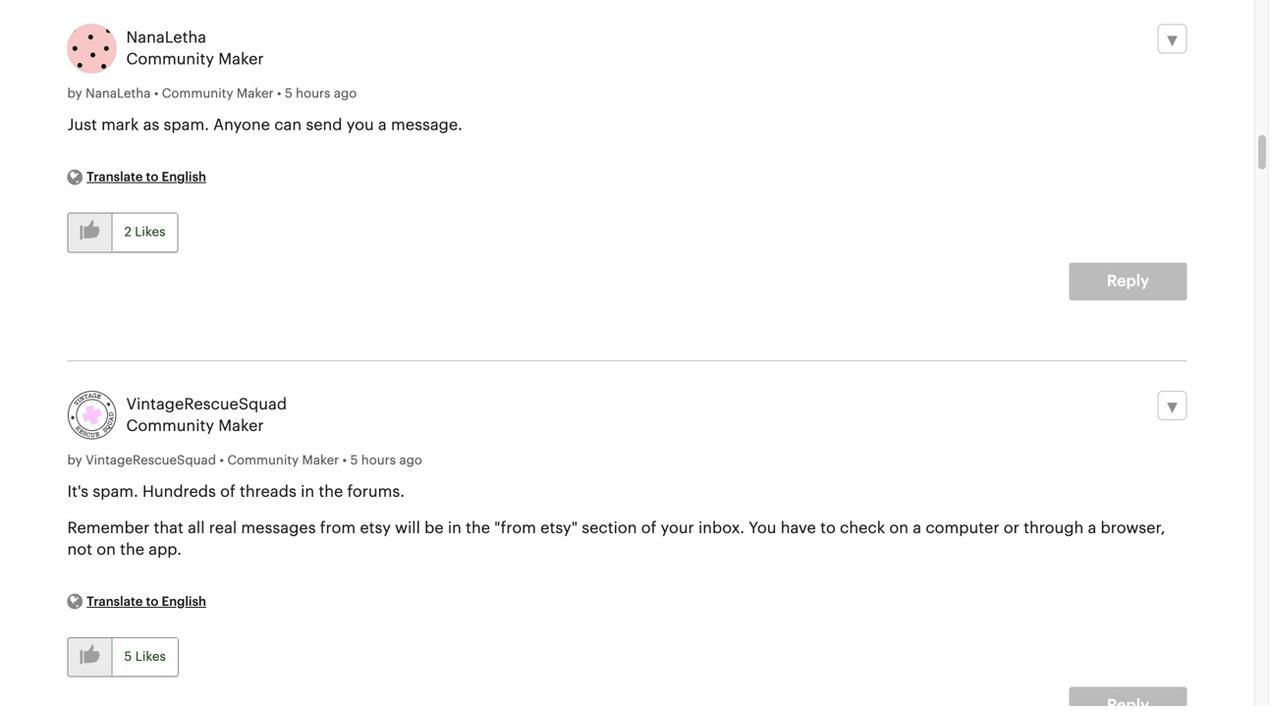Task type: locate. For each thing, give the bounding box(es) containing it.
community
[[126, 52, 214, 68], [162, 88, 233, 100], [126, 418, 214, 434], [227, 454, 299, 467]]

nanaletha up mark
[[86, 88, 151, 100]]

uad up hundreds
[[193, 454, 216, 467]]

0 horizontal spatial a
[[378, 118, 387, 133]]

uad inside vintagerescuesq uad community maker
[[259, 397, 287, 412]]

translate down not
[[87, 596, 143, 608]]

5 hours ago up send at left
[[285, 88, 357, 100]]

2 vertical spatial the
[[120, 542, 144, 558]]

of left your at the right of the page
[[641, 521, 657, 536]]

vintagerescuesq inside vintagerescuesq uad community maker
[[126, 397, 259, 412]]

community maker up threads
[[227, 454, 343, 467]]

translate to english link
[[87, 169, 206, 184], [87, 593, 206, 609]]

of inside remember that all real messages from etsy will be in the "from etsy" section of your inbox. you have to check on a computer or through a browser, not on the app.
[[641, 521, 657, 536]]

maker up anyone
[[218, 52, 264, 68]]

threads
[[240, 484, 297, 500]]

by
[[67, 88, 82, 100], [67, 454, 82, 467]]

2 english from the top
[[162, 596, 206, 608]]

1 vertical spatial vintagerescuesq
[[86, 454, 193, 467]]

0 vertical spatial community maker
[[162, 88, 277, 100]]

2 vertical spatial 5
[[124, 651, 132, 663]]

translate to english link down the app.
[[87, 593, 206, 609]]

0 vertical spatial uad
[[259, 397, 287, 412]]

1 by from the top
[[67, 88, 82, 100]]

0 vertical spatial of
[[220, 484, 236, 500]]

by up just
[[67, 88, 82, 100]]

likes
[[135, 226, 166, 239], [135, 651, 166, 663]]

will
[[395, 521, 420, 536]]

community maker
[[162, 88, 277, 100], [227, 454, 343, 467]]

uad up threads
[[259, 397, 287, 412]]

nanaletha right nanaletha image
[[126, 30, 206, 46]]

mark
[[101, 118, 139, 133]]

a right "through"
[[1088, 521, 1097, 536]]

2 horizontal spatial a
[[1088, 521, 1097, 536]]

2 translate from the top
[[87, 596, 143, 608]]

0 vertical spatial hours
[[296, 88, 330, 100]]

remember
[[67, 521, 150, 536]]

hours up send at left
[[296, 88, 330, 100]]

in
[[301, 484, 315, 500], [448, 521, 462, 536]]

1 translate to english link from the top
[[87, 169, 206, 184]]

1 vertical spatial likes
[[135, 651, 166, 663]]

likes for nanaletha community maker
[[135, 226, 166, 239]]

browser,
[[1101, 521, 1166, 536]]

a
[[378, 118, 387, 133], [913, 521, 922, 536], [1088, 521, 1097, 536]]

ago up 'you'
[[334, 88, 357, 100]]

or
[[1004, 521, 1020, 536]]

messages
[[241, 521, 316, 536]]

nanaletha
[[126, 30, 206, 46], [86, 88, 151, 100]]

vintagerescuesq up by vintagerescuesq uad
[[126, 397, 259, 412]]

community up by vintagerescuesq uad
[[126, 418, 214, 434]]

ago up forums.
[[399, 454, 422, 467]]

english up 2 likes
[[162, 171, 206, 184]]

1 vertical spatial translate to english
[[87, 596, 206, 608]]

to
[[146, 171, 159, 184], [820, 521, 836, 536], [146, 596, 159, 608]]

community up threads
[[227, 454, 299, 467]]

0 horizontal spatial spam.
[[93, 484, 138, 500]]

1 likes from the top
[[135, 226, 166, 239]]

computer
[[926, 521, 1000, 536]]

1 vertical spatial 5 hours ago
[[350, 454, 422, 467]]

community maker for uad
[[227, 454, 343, 467]]

by for nanaletha community maker
[[67, 88, 82, 100]]

be
[[425, 521, 444, 536]]

vintagerescuesq up hundreds
[[86, 454, 193, 467]]

0 vertical spatial spam.
[[164, 118, 209, 133]]

to right have
[[820, 521, 836, 536]]

from
[[320, 521, 356, 536]]

nanaletha link
[[126, 27, 206, 49], [86, 83, 151, 105]]

0 horizontal spatial of
[[220, 484, 236, 500]]

spam.
[[164, 118, 209, 133], [93, 484, 138, 500]]

the
[[319, 484, 343, 500], [466, 521, 490, 536], [120, 542, 144, 558]]

translate to english
[[87, 171, 206, 184], [87, 596, 206, 608]]

nanaletha link up mark
[[86, 83, 151, 105]]

1 english from the top
[[162, 171, 206, 184]]

1 translate from the top
[[87, 171, 143, 184]]

2 by from the top
[[67, 454, 82, 467]]

etsy"
[[541, 521, 578, 536]]

ago for vintagerescuesq uad community maker
[[399, 454, 422, 467]]

by up it's in the bottom left of the page
[[67, 454, 82, 467]]

0 vertical spatial vintagerescuesq
[[126, 397, 259, 412]]

0 vertical spatial english
[[162, 171, 206, 184]]

hours for nanaletha community maker
[[296, 88, 330, 100]]

community down nanaletha community maker
[[162, 88, 233, 100]]

1 translate to english from the top
[[87, 171, 206, 184]]

1 vertical spatial of
[[641, 521, 657, 536]]

in right be
[[448, 521, 462, 536]]

vintagerescuesquad image
[[67, 391, 116, 440]]

translate for nanaletha community maker
[[87, 171, 143, 184]]

spam. up remember
[[93, 484, 138, 500]]

0 vertical spatial 5
[[285, 88, 293, 100]]

2 vertical spatial to
[[146, 596, 159, 608]]

maker
[[218, 52, 264, 68], [237, 88, 274, 100], [218, 418, 264, 434], [302, 454, 339, 467]]

1 vertical spatial 5
[[350, 454, 358, 467]]

0 vertical spatial likes
[[135, 226, 166, 239]]

1 horizontal spatial of
[[641, 521, 657, 536]]

translate for vintagerescuesq uad community maker
[[87, 596, 143, 608]]

reply
[[1107, 274, 1150, 289]]

1 vertical spatial in
[[448, 521, 462, 536]]

spam. right as
[[164, 118, 209, 133]]

1 vertical spatial translate
[[87, 596, 143, 608]]

on down remember
[[97, 542, 116, 558]]

that
[[154, 521, 184, 536]]

community maker for community
[[162, 88, 277, 100]]

5 hours ago
[[285, 88, 357, 100], [350, 454, 422, 467]]

1 vertical spatial nanaletha
[[86, 88, 151, 100]]

uad
[[259, 397, 287, 412], [193, 454, 216, 467]]

2 likes from the top
[[135, 651, 166, 663]]

2 horizontal spatial the
[[466, 521, 490, 536]]

of
[[220, 484, 236, 500], [641, 521, 657, 536]]

translate to english link down as
[[87, 169, 206, 184]]

0 vertical spatial by
[[67, 88, 82, 100]]

a left computer
[[913, 521, 922, 536]]

1 vertical spatial to
[[820, 521, 836, 536]]

english for community
[[162, 596, 206, 608]]

1 vertical spatial english
[[162, 596, 206, 608]]

0 vertical spatial translate to english link
[[87, 169, 206, 184]]

0 vertical spatial the
[[319, 484, 343, 500]]

0 horizontal spatial in
[[301, 484, 315, 500]]

translate down mark
[[87, 171, 143, 184]]

to down the app.
[[146, 596, 159, 608]]

1 horizontal spatial 5
[[285, 88, 293, 100]]

not
[[67, 542, 92, 558]]

2 translate to english from the top
[[87, 596, 206, 608]]

0 vertical spatial nanaletha
[[126, 30, 206, 46]]

0 vertical spatial to
[[146, 171, 159, 184]]

0 horizontal spatial on
[[97, 542, 116, 558]]

0 horizontal spatial ago
[[334, 88, 357, 100]]

1 vertical spatial community maker
[[227, 454, 343, 467]]

the up from
[[319, 484, 343, 500]]

ago
[[334, 88, 357, 100], [399, 454, 422, 467]]

on
[[890, 521, 909, 536], [97, 542, 116, 558]]

send
[[306, 118, 342, 133]]

nanaletha link right nanaletha image
[[126, 27, 206, 49]]

1 horizontal spatial in
[[448, 521, 462, 536]]

a right 'you'
[[378, 118, 387, 133]]

1 horizontal spatial uad
[[259, 397, 287, 412]]

english
[[162, 171, 206, 184], [162, 596, 206, 608]]

0 vertical spatial translate to english
[[87, 171, 206, 184]]

community maker up anyone
[[162, 88, 277, 100]]

on right check
[[890, 521, 909, 536]]

1 horizontal spatial ago
[[399, 454, 422, 467]]

in right threads
[[301, 484, 315, 500]]

translate to english up the 5 likes
[[87, 596, 206, 608]]

hundreds
[[142, 484, 216, 500]]

the down remember
[[120, 542, 144, 558]]

hours up forums.
[[361, 454, 396, 467]]

nanaletha inside nanaletha community maker
[[126, 30, 206, 46]]

community inside nanaletha community maker
[[126, 52, 214, 68]]

nanaletha community maker
[[126, 30, 264, 68]]

inbox.
[[699, 521, 745, 536]]

1 vertical spatial hours
[[361, 454, 396, 467]]

0 vertical spatial ago
[[334, 88, 357, 100]]

can
[[274, 118, 302, 133]]

1 vertical spatial translate to english link
[[87, 593, 206, 609]]

2
[[124, 226, 132, 239]]

vintagerescuesq
[[126, 397, 259, 412], [86, 454, 193, 467]]

0 vertical spatial translate
[[87, 171, 143, 184]]

translate
[[87, 171, 143, 184], [87, 596, 143, 608]]

0 horizontal spatial hours
[[296, 88, 330, 100]]

0 vertical spatial 5 hours ago
[[285, 88, 357, 100]]

to down as
[[146, 171, 159, 184]]

by for vintagerescuesq uad community maker
[[67, 454, 82, 467]]

translate to english down as
[[87, 171, 206, 184]]

1 vertical spatial by
[[67, 454, 82, 467]]

1 horizontal spatial on
[[890, 521, 909, 536]]

the left "from at bottom left
[[466, 521, 490, 536]]

5
[[285, 88, 293, 100], [350, 454, 358, 467], [124, 651, 132, 663]]

1 vertical spatial uad
[[193, 454, 216, 467]]

1 horizontal spatial hours
[[361, 454, 396, 467]]

through
[[1024, 521, 1084, 536]]

maker up the it's spam. hundreds of threads in the forums.
[[218, 418, 264, 434]]

anyone
[[213, 118, 270, 133]]

of up real
[[220, 484, 236, 500]]

2 horizontal spatial 5
[[350, 454, 358, 467]]

community up as
[[126, 52, 214, 68]]

2 translate to english link from the top
[[87, 593, 206, 609]]

5 hours ago up forums.
[[350, 454, 422, 467]]

1 vertical spatial ago
[[399, 454, 422, 467]]

hours for vintagerescuesq uad community maker
[[361, 454, 396, 467]]

hours
[[296, 88, 330, 100], [361, 454, 396, 467]]

translate to english for vintagerescuesq uad community maker
[[87, 596, 206, 608]]

your
[[661, 521, 694, 536]]

to inside remember that all real messages from etsy will be in the "from etsy" section of your inbox. you have to check on a computer or through a browser, not on the app.
[[820, 521, 836, 536]]

english down the app.
[[162, 596, 206, 608]]



Task type: vqa. For each thing, say whether or not it's contained in the screenshot.
the Promote to the middle
no



Task type: describe. For each thing, give the bounding box(es) containing it.
it's spam. hundreds of threads in the forums.
[[67, 484, 405, 500]]

0 horizontal spatial uad
[[193, 454, 216, 467]]

1 vertical spatial nanaletha link
[[86, 83, 151, 105]]

5 for nanaletha community maker
[[285, 88, 293, 100]]

to for vintagerescuesq uad community maker
[[146, 596, 159, 608]]

app.
[[149, 542, 182, 558]]

maker inside vintagerescuesq uad community maker
[[218, 418, 264, 434]]

ago for nanaletha community maker
[[334, 88, 357, 100]]

check
[[840, 521, 885, 536]]

vintagerescuesq uad community maker
[[126, 397, 287, 434]]

maker up from
[[302, 454, 339, 467]]

0 vertical spatial on
[[890, 521, 909, 536]]

in inside remember that all real messages from etsy will be in the "from etsy" section of your inbox. you have to check on a computer or through a browser, not on the app.
[[448, 521, 462, 536]]

"from
[[494, 521, 536, 536]]

you
[[347, 118, 374, 133]]

1 horizontal spatial spam.
[[164, 118, 209, 133]]

to for nanaletha community maker
[[146, 171, 159, 184]]

nanaletha image
[[67, 24, 116, 73]]

0 vertical spatial nanaletha link
[[126, 27, 206, 49]]

have
[[781, 521, 816, 536]]

5 hours ago for vintagerescuesq uad community maker
[[350, 454, 422, 467]]

1 vertical spatial spam.
[[93, 484, 138, 500]]

2 likes
[[124, 226, 166, 239]]

likes for vintagerescuesq uad community maker
[[135, 651, 166, 663]]

0 horizontal spatial the
[[120, 542, 144, 558]]

translate to english link for nanaletha community maker
[[87, 169, 206, 184]]

remember that all real messages from etsy will be in the "from etsy" section of your inbox. you have to check on a computer or through a browser, not on the app.
[[67, 521, 1166, 558]]

as
[[143, 118, 159, 133]]

by nanaletha
[[67, 88, 151, 100]]

maker inside nanaletha community maker
[[218, 52, 264, 68]]

5 hours ago for nanaletha community maker
[[285, 88, 357, 100]]

5 for vintagerescuesq uad community maker
[[350, 454, 358, 467]]

forums.
[[347, 484, 405, 500]]

real
[[209, 521, 237, 536]]

english for maker
[[162, 171, 206, 184]]

maker up the just mark as spam. anyone can send you a message.
[[237, 88, 274, 100]]

1 vertical spatial the
[[466, 521, 490, 536]]

1 horizontal spatial the
[[319, 484, 343, 500]]

0 horizontal spatial 5
[[124, 651, 132, 663]]

message.
[[391, 118, 463, 133]]

you
[[749, 521, 777, 536]]

etsy
[[360, 521, 391, 536]]

it's
[[67, 484, 89, 500]]

section
[[582, 521, 637, 536]]

0 vertical spatial in
[[301, 484, 315, 500]]

5 likes
[[124, 651, 166, 663]]

by vintagerescuesq uad
[[67, 454, 216, 467]]

translate to english link for vintagerescuesq uad community maker
[[87, 593, 206, 609]]

1 horizontal spatial a
[[913, 521, 922, 536]]

community inside vintagerescuesq uad community maker
[[126, 418, 214, 434]]

just
[[67, 118, 97, 133]]

1 vertical spatial on
[[97, 542, 116, 558]]

translate to english for nanaletha community maker
[[87, 171, 206, 184]]

all
[[188, 521, 205, 536]]

just mark as spam. anyone can send you a message.
[[67, 118, 463, 133]]



